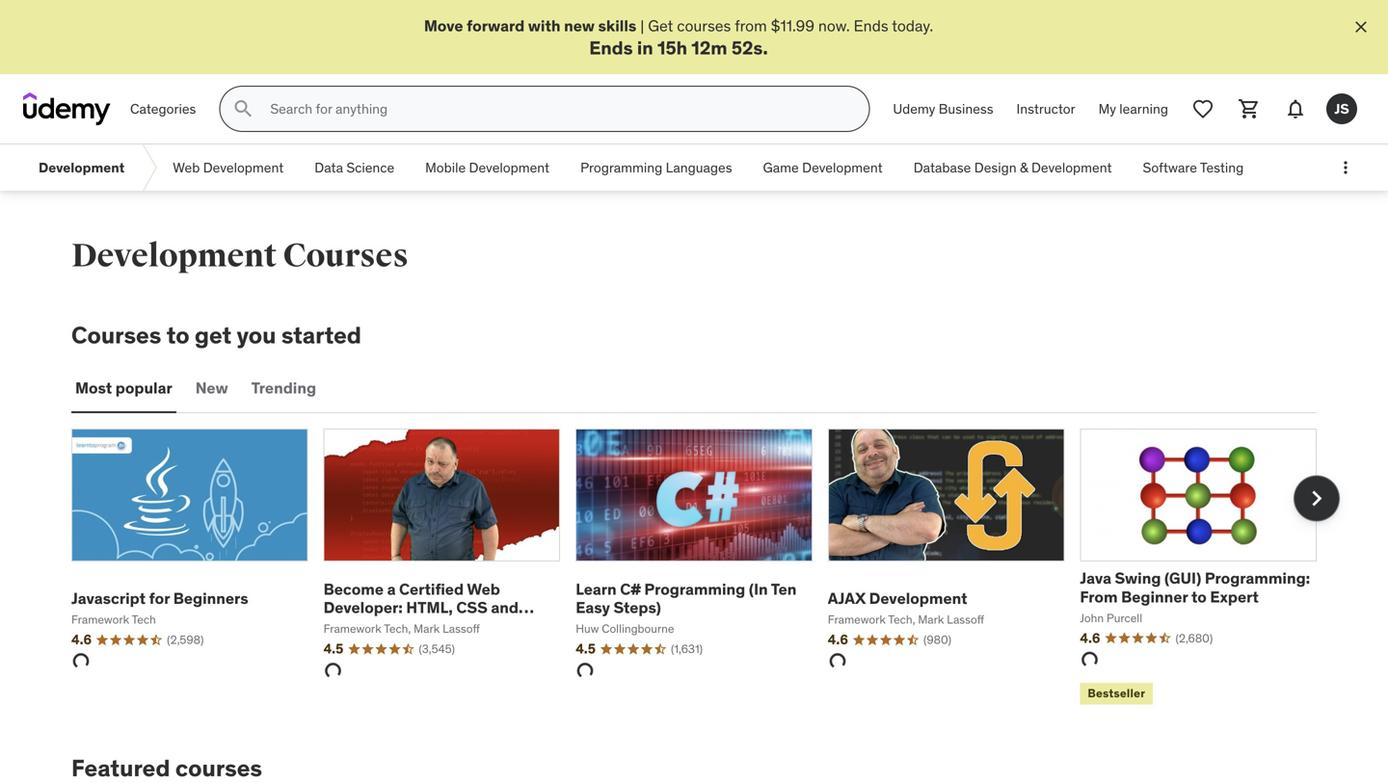 Task type: vqa. For each thing, say whether or not it's contained in the screenshot.
Become a Certified Web Developer: HTML, CSS and JavaScript in the left of the page
yes



Task type: describe. For each thing, give the bounding box(es) containing it.
beginners
[[173, 589, 248, 609]]

java swing (gui) programming: from beginner to expert
[[1080, 569, 1311, 607]]

mobile development link
[[410, 145, 565, 191]]

easy
[[576, 598, 610, 618]]

featured
[[71, 754, 170, 783]]

categories
[[130, 100, 196, 118]]

new button
[[192, 365, 232, 412]]

javascript
[[71, 589, 146, 609]]

carousel element
[[69, 429, 1340, 709]]

web development link
[[157, 145, 299, 191]]

development link
[[23, 145, 140, 191]]

with
[[528, 16, 561, 36]]

udemy image
[[23, 93, 111, 126]]

learn c# programming (in ten easy steps) link
[[576, 580, 797, 618]]

new
[[196, 378, 228, 398]]

software testing link
[[1128, 145, 1260, 191]]

courses to get you started
[[71, 321, 362, 350]]

science
[[347, 159, 395, 176]]

instructor
[[1017, 100, 1076, 118]]

notifications image
[[1284, 98, 1308, 121]]

js
[[1335, 100, 1350, 117]]

courses inside the move forward with new skills | get courses from $11.99 now. ends today. ends in 15h 12m 52s .
[[677, 16, 731, 36]]

learn
[[576, 580, 617, 600]]

skills
[[598, 16, 637, 36]]

you
[[237, 321, 276, 350]]

javascript for beginners
[[71, 589, 248, 609]]

beginner
[[1122, 588, 1188, 607]]

java swing (gui) programming: from beginner to expert link
[[1080, 569, 1311, 607]]

ten
[[771, 580, 797, 600]]

languages
[[666, 159, 732, 176]]

ajax
[[828, 589, 866, 609]]

developer:
[[324, 598, 403, 618]]

database
[[914, 159, 971, 176]]

development inside "carousel" element
[[869, 589, 968, 609]]

loading image for learn c# programming (in ten easy steps)
[[574, 660, 597, 683]]

trending button
[[247, 365, 320, 412]]

programming inside learn c# programming (in ten easy steps)
[[645, 580, 746, 600]]

development right the &
[[1032, 159, 1112, 176]]

0 horizontal spatial to
[[167, 321, 190, 350]]

more subcategory menu links image
[[1337, 158, 1356, 178]]

0 vertical spatial programming
[[581, 159, 663, 176]]

database design & development
[[914, 159, 1112, 176]]

software testing
[[1143, 159, 1244, 176]]

web development
[[173, 159, 284, 176]]

game development link
[[748, 145, 898, 191]]

javascript for beginners link
[[71, 589, 248, 609]]

design
[[975, 159, 1017, 176]]

&
[[1020, 159, 1029, 176]]

most popular button
[[71, 365, 176, 412]]

become a certified web developer: html, css and javascript
[[324, 580, 519, 637]]

development down submit search "icon"
[[203, 159, 284, 176]]

0 vertical spatial web
[[173, 159, 200, 176]]

1 horizontal spatial ends
[[854, 16, 889, 36]]

0 horizontal spatial ends
[[589, 36, 633, 59]]

trending
[[251, 378, 316, 398]]

development courses
[[71, 236, 409, 276]]

development down udemy image
[[39, 159, 125, 176]]

most popular
[[75, 378, 172, 398]]

Search for anything text field
[[266, 93, 846, 126]]

next image
[[1302, 484, 1333, 515]]

expert
[[1211, 588, 1259, 607]]

learn c# programming (in ten easy steps)
[[576, 580, 797, 618]]

in
[[637, 36, 654, 59]]

today.
[[892, 16, 934, 36]]

popular
[[115, 378, 172, 398]]

javascript
[[324, 617, 400, 637]]

testing
[[1200, 159, 1244, 176]]

data
[[315, 159, 343, 176]]

programming:
[[1205, 569, 1311, 589]]

from
[[735, 16, 767, 36]]



Task type: locate. For each thing, give the bounding box(es) containing it.
forward
[[467, 16, 525, 36]]

java
[[1080, 569, 1112, 589]]

featured courses
[[71, 754, 262, 783]]

programming left the languages
[[581, 159, 663, 176]]

udemy business link
[[882, 86, 1005, 132]]

html,
[[406, 598, 453, 618]]

ajax development link
[[828, 589, 968, 609]]

shopping cart with 0 items image
[[1238, 98, 1261, 121]]

data science
[[315, 159, 395, 176]]

database design & development link
[[898, 145, 1128, 191]]

game
[[763, 159, 799, 176]]

loading image
[[1078, 649, 1102, 672], [826, 650, 850, 674], [321, 660, 345, 683], [574, 660, 597, 683]]

1 vertical spatial programming
[[645, 580, 746, 600]]

0 vertical spatial to
[[167, 321, 190, 350]]

game development
[[763, 159, 883, 176]]

mobile
[[425, 159, 466, 176]]

0 horizontal spatial web
[[173, 159, 200, 176]]

ends down "skills"
[[589, 36, 633, 59]]

1 horizontal spatial web
[[467, 580, 500, 600]]

courses
[[283, 236, 409, 276], [71, 321, 161, 350]]

loading image down ajax
[[826, 650, 850, 674]]

1 vertical spatial to
[[1192, 588, 1207, 607]]

get
[[195, 321, 232, 350]]

and
[[491, 598, 519, 618]]

become
[[324, 580, 384, 600]]

wishlist image
[[1192, 98, 1215, 121]]

.
[[763, 36, 768, 59]]

move forward with new skills | get courses from $11.99 now. ends today. ends in 15h 12m 52s .
[[424, 16, 934, 59]]

learning
[[1120, 100, 1169, 118]]

0 vertical spatial courses
[[677, 16, 731, 36]]

$11.99
[[771, 16, 815, 36]]

courses
[[677, 16, 731, 36], [175, 754, 262, 783]]

steps)
[[614, 598, 661, 618]]

web
[[173, 159, 200, 176], [467, 580, 500, 600]]

started
[[281, 321, 362, 350]]

programming languages link
[[565, 145, 748, 191]]

move
[[424, 16, 463, 36]]

to left get
[[167, 321, 190, 350]]

|
[[641, 16, 645, 36]]

categories button
[[119, 86, 208, 132]]

for
[[149, 589, 170, 609]]

1 horizontal spatial courses
[[677, 16, 731, 36]]

udemy
[[893, 100, 936, 118]]

software
[[1143, 159, 1198, 176]]

arrow pointing to subcategory menu links image
[[140, 145, 157, 191]]

data science link
[[299, 145, 410, 191]]

get
[[648, 16, 673, 36]]

loading image for become a certified web developer: html, css and javascript
[[321, 660, 345, 683]]

web inside become a certified web developer: html, css and javascript
[[467, 580, 500, 600]]

courses up started
[[283, 236, 409, 276]]

0 horizontal spatial courses
[[71, 321, 161, 350]]

submit search image
[[232, 98, 255, 121]]

web right 'arrow pointing to subcategory menu links' 'icon'
[[173, 159, 200, 176]]

development up get
[[71, 236, 277, 276]]

0 vertical spatial courses
[[283, 236, 409, 276]]

development right ajax
[[869, 589, 968, 609]]

become a certified web developer: html, css and javascript link
[[324, 580, 534, 637]]

new
[[564, 16, 595, 36]]

certified
[[399, 580, 464, 600]]

1 horizontal spatial to
[[1192, 588, 1207, 607]]

my learning
[[1099, 100, 1169, 118]]

my learning link
[[1087, 86, 1180, 132]]

1 vertical spatial courses
[[71, 321, 161, 350]]

(in
[[749, 580, 768, 600]]

loading image down javascript
[[321, 660, 345, 683]]

c#
[[620, 580, 641, 600]]

my
[[1099, 100, 1117, 118]]

(gui)
[[1165, 569, 1202, 589]]

1 vertical spatial courses
[[175, 754, 262, 783]]

business
[[939, 100, 994, 118]]

css
[[456, 598, 488, 618]]

ajax development
[[828, 589, 968, 609]]

from
[[1080, 588, 1118, 607]]

development
[[39, 159, 125, 176], [203, 159, 284, 176], [469, 159, 550, 176], [802, 159, 883, 176], [1032, 159, 1112, 176], [71, 236, 277, 276], [869, 589, 968, 609]]

web right the certified
[[467, 580, 500, 600]]

loading image down easy
[[574, 660, 597, 683]]

1 horizontal spatial courses
[[283, 236, 409, 276]]

to inside java swing (gui) programming: from beginner to expert
[[1192, 588, 1207, 607]]

a
[[387, 580, 396, 600]]

js link
[[1319, 86, 1365, 132]]

0 horizontal spatial courses
[[175, 754, 262, 783]]

to
[[167, 321, 190, 350], [1192, 588, 1207, 607]]

courses up most popular
[[71, 321, 161, 350]]

udemy business
[[893, 100, 994, 118]]

swing
[[1115, 569, 1161, 589]]

loading image for ajax development
[[826, 650, 850, 674]]

loading image down from
[[1078, 649, 1102, 672]]

loading image for java swing (gui) programming: from beginner to expert
[[1078, 649, 1102, 672]]

instructor link
[[1005, 86, 1087, 132]]

programming languages
[[581, 159, 732, 176]]

loading image
[[69, 650, 93, 674]]

programming left (in at the right bottom of page
[[645, 580, 746, 600]]

development right mobile
[[469, 159, 550, 176]]

mobile development
[[425, 159, 550, 176]]

now.
[[819, 16, 850, 36]]

ends
[[854, 16, 889, 36], [589, 36, 633, 59]]

most
[[75, 378, 112, 398]]

15h 12m 52s
[[658, 36, 763, 59]]

close image
[[1352, 17, 1371, 37]]

to left expert
[[1192, 588, 1207, 607]]

ends right now. at the top
[[854, 16, 889, 36]]

1 vertical spatial web
[[467, 580, 500, 600]]

development right the game
[[802, 159, 883, 176]]



